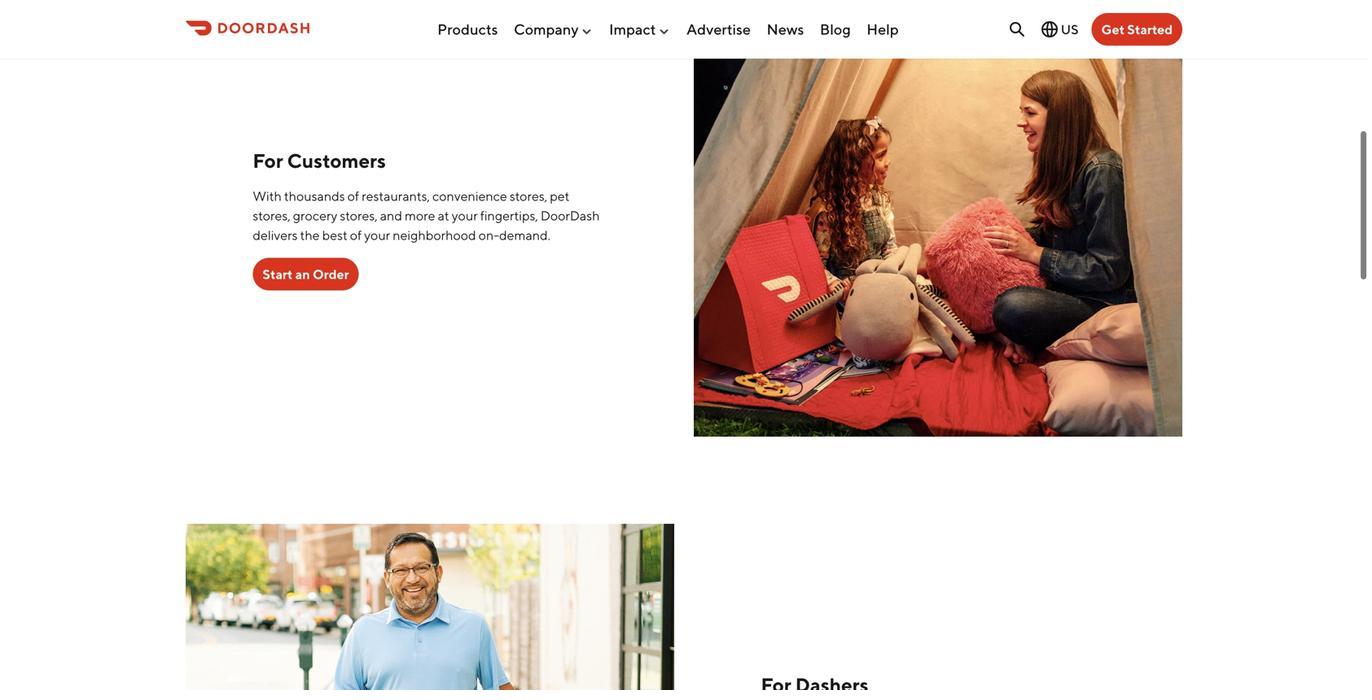 Task type: vqa. For each thing, say whether or not it's contained in the screenshot.
the bottommost ABOUT
no



Task type: describe. For each thing, give the bounding box(es) containing it.
order
[[313, 266, 349, 282]]

neighborhood
[[393, 227, 476, 243]]

blog link
[[820, 14, 851, 45]]

get started
[[1102, 22, 1173, 37]]

on-
[[479, 227, 499, 243]]

corp cx image
[[694, 0, 1183, 437]]

for
[[253, 149, 283, 172]]

with
[[253, 188, 282, 204]]

news
[[767, 20, 804, 38]]

news link
[[767, 14, 804, 45]]

2 horizontal spatial stores,
[[510, 188, 548, 204]]

start an order link
[[253, 258, 359, 290]]

products
[[438, 20, 498, 38]]

and
[[380, 208, 402, 223]]

impact link
[[609, 14, 671, 45]]

the
[[300, 227, 320, 243]]

thousands
[[284, 188, 345, 204]]

advertise
[[687, 20, 751, 38]]

advertise link
[[687, 14, 751, 45]]

blog
[[820, 20, 851, 38]]

get started button
[[1092, 13, 1183, 46]]

best
[[322, 227, 348, 243]]

us
[[1061, 22, 1079, 37]]

0 horizontal spatial your
[[364, 227, 390, 243]]

1 horizontal spatial stores,
[[340, 208, 378, 223]]

start
[[263, 266, 293, 282]]



Task type: locate. For each thing, give the bounding box(es) containing it.
doordash
[[541, 208, 600, 223]]

0 vertical spatial of
[[348, 188, 359, 204]]

stores,
[[510, 188, 548, 204], [253, 208, 291, 223], [340, 208, 378, 223]]

globe line image
[[1040, 20, 1060, 39]]

delivers
[[253, 227, 298, 243]]

dx spotlight alfonso1 image
[[186, 524, 675, 690]]

started
[[1128, 22, 1173, 37]]

1 vertical spatial of
[[350, 227, 362, 243]]

company
[[514, 20, 579, 38]]

get
[[1102, 22, 1125, 37]]

an
[[295, 266, 310, 282]]

impact
[[609, 20, 656, 38]]

1 vertical spatial your
[[364, 227, 390, 243]]

help link
[[867, 14, 899, 45]]

1 horizontal spatial your
[[452, 208, 478, 223]]

restaurants,
[[362, 188, 430, 204]]

0 vertical spatial your
[[452, 208, 478, 223]]

your down the convenience
[[452, 208, 478, 223]]

your
[[452, 208, 478, 223], [364, 227, 390, 243]]

of
[[348, 188, 359, 204], [350, 227, 362, 243]]

0 horizontal spatial stores,
[[253, 208, 291, 223]]

with thousands of restaurants, convenience stores, pet stores, grocery stores, and more at your fingertips, doordash delivers the best of your neighborhood on-demand.
[[253, 188, 600, 243]]

of right thousands
[[348, 188, 359, 204]]

company link
[[514, 14, 593, 45]]

products link
[[438, 14, 498, 45]]

stores, up the 'best'
[[340, 208, 378, 223]]

stores, up fingertips,
[[510, 188, 548, 204]]

pet
[[550, 188, 570, 204]]

fingertips,
[[480, 208, 538, 223]]

your down and on the top
[[364, 227, 390, 243]]

of right the 'best'
[[350, 227, 362, 243]]

at
[[438, 208, 449, 223]]

grocery
[[293, 208, 338, 223]]

stores, up delivers at the left of page
[[253, 208, 291, 223]]

customers
[[287, 149, 386, 172]]

demand.
[[499, 227, 551, 243]]

convenience
[[433, 188, 507, 204]]

start an order
[[263, 266, 349, 282]]

for customers
[[253, 149, 386, 172]]

help
[[867, 20, 899, 38]]

more
[[405, 208, 435, 223]]



